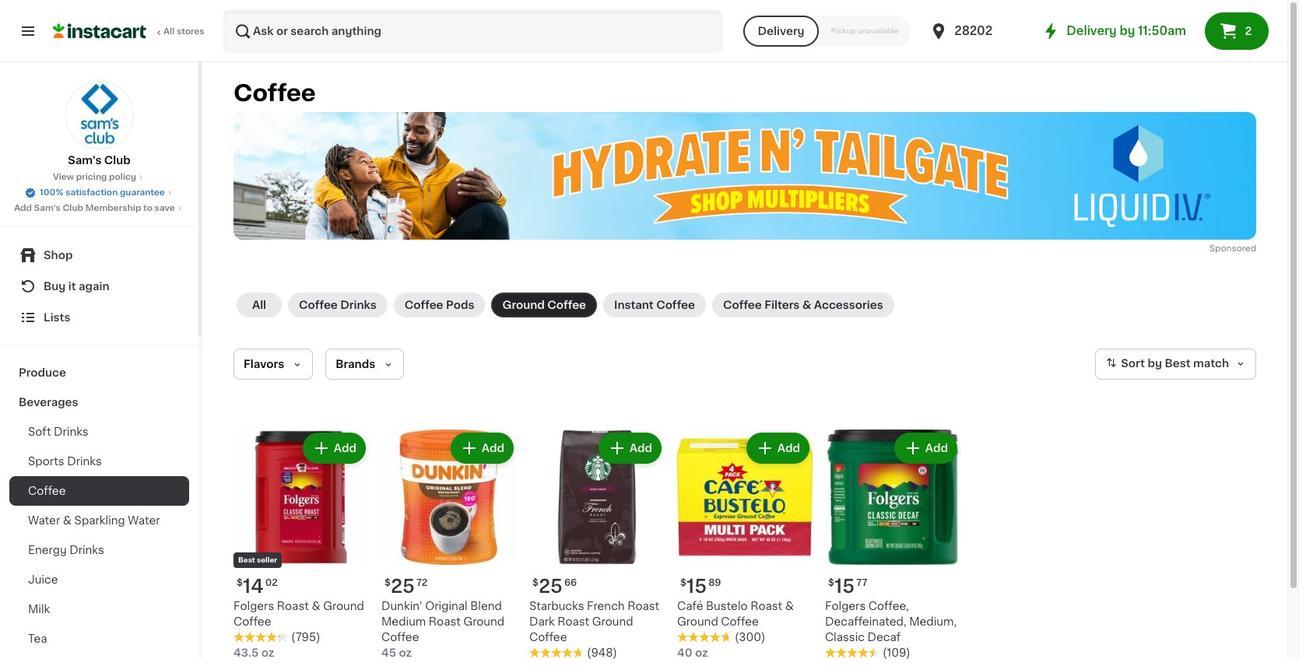 Task type: vqa. For each thing, say whether or not it's contained in the screenshot.
left Best
yes



Task type: describe. For each thing, give the bounding box(es) containing it.
100%
[[40, 188, 63, 197]]

sam's club link
[[65, 81, 134, 168]]

28202
[[955, 25, 993, 37]]

all stores link
[[53, 9, 206, 53]]

ground right pods
[[503, 300, 545, 311]]

instant
[[614, 300, 654, 311]]

sports drinks
[[28, 456, 102, 467]]

43.5 oz
[[234, 648, 274, 659]]

15 for $ 15 77
[[835, 578, 855, 596]]

drinks for sports drinks
[[67, 456, 102, 467]]

3 product group from the left
[[530, 430, 665, 660]]

2
[[1246, 26, 1252, 37]]

tea link
[[9, 625, 189, 654]]

66
[[564, 579, 577, 588]]

add button for $ 15 89
[[748, 435, 808, 463]]

$ for $ 14 02
[[237, 579, 243, 588]]

89
[[709, 579, 722, 588]]

milk link
[[9, 595, 189, 625]]

flavors button
[[234, 349, 313, 380]]

beverages
[[19, 397, 78, 408]]

beverages link
[[9, 388, 189, 417]]

oz for 14
[[261, 648, 274, 659]]

to
[[143, 204, 153, 213]]

best seller
[[238, 557, 277, 564]]

soft drinks link
[[9, 417, 189, 447]]

view pricing policy link
[[53, 171, 146, 184]]

$ 15 77
[[829, 578, 868, 596]]

Search field
[[224, 11, 722, 51]]

filters
[[765, 300, 800, 311]]

add button for $ 25 66
[[600, 435, 660, 463]]

brands
[[336, 359, 376, 370]]

medium
[[382, 617, 426, 628]]

5 product group from the left
[[825, 430, 961, 660]]

best match
[[1165, 359, 1230, 369]]

energy drinks
[[28, 545, 104, 556]]

add sam's club membership to save link
[[14, 202, 184, 215]]

french
[[587, 601, 625, 612]]

energy drinks link
[[9, 536, 189, 565]]

$ 25 66
[[533, 578, 577, 596]]

• sponsored: liquid i.v. hydrate n' tailgate. shop multipliers image
[[234, 112, 1257, 240]]

Best match Sort by field
[[1096, 349, 1257, 380]]

dunkin' original blend medium roast ground coffee 45 oz
[[382, 601, 505, 659]]

policy
[[109, 173, 136, 181]]

buy
[[44, 281, 66, 292]]

coffee pods link
[[394, 293, 486, 318]]

ground inside "folgers roast & ground coffee"
[[323, 601, 364, 612]]

view
[[53, 173, 74, 181]]

25 for $ 25 66
[[539, 578, 563, 596]]

drinks for coffee drinks
[[340, 300, 377, 311]]

coffee drinks
[[299, 300, 377, 311]]

milk
[[28, 604, 50, 615]]

delivery by 11:50am
[[1067, 25, 1187, 37]]

sort
[[1122, 359, 1146, 369]]

roast inside dunkin' original blend medium roast ground coffee 45 oz
[[429, 617, 461, 628]]

bustelo
[[706, 601, 748, 612]]

40
[[678, 648, 693, 659]]

by for delivery
[[1120, 25, 1136, 37]]

(109)
[[883, 648, 911, 659]]

blend
[[471, 601, 502, 612]]

stores
[[177, 27, 205, 36]]

$ 14 02
[[237, 578, 278, 596]]

delivery button
[[744, 16, 819, 47]]

instacart logo image
[[53, 22, 146, 40]]

coffee link
[[9, 477, 189, 506]]

delivery by 11:50am link
[[1042, 22, 1187, 40]]

sort by
[[1122, 359, 1163, 369]]

product group containing 14
[[234, 430, 369, 660]]

sports
[[28, 456, 64, 467]]

14
[[243, 578, 264, 596]]

11:50am
[[1138, 25, 1187, 37]]

energy
[[28, 545, 67, 556]]

100% satisfaction guarantee
[[40, 188, 165, 197]]

delivery for delivery
[[758, 26, 805, 37]]

ground coffee link
[[492, 293, 597, 318]]

soft
[[28, 427, 51, 438]]

instant coffee link
[[604, 293, 706, 318]]

delivery for delivery by 11:50am
[[1067, 25, 1117, 37]]

(795)
[[291, 633, 320, 643]]

shop link
[[9, 240, 189, 271]]

guarantee
[[120, 188, 165, 197]]

$ 25 72
[[385, 578, 428, 596]]

1 water from the left
[[28, 516, 60, 526]]

water & sparkling water
[[28, 516, 160, 526]]

2 button
[[1206, 12, 1269, 50]]

& up energy drinks
[[63, 516, 72, 526]]

spo
[[1210, 245, 1227, 253]]

all link
[[237, 293, 282, 318]]

best for best seller
[[238, 557, 255, 564]]

produce link
[[9, 358, 189, 388]]

(948)
[[587, 648, 618, 659]]

view pricing policy
[[53, 173, 136, 181]]

coffee filters & accessories link
[[713, 293, 895, 318]]

add button for $ 25 72
[[452, 435, 512, 463]]

40 oz
[[678, 648, 708, 659]]

coffee inside the café bustelo roast & ground coffee
[[721, 617, 759, 628]]



Task type: locate. For each thing, give the bounding box(es) containing it.
2 water from the left
[[128, 516, 160, 526]]

1 add button from the left
[[304, 435, 364, 463]]

sparkling
[[74, 516, 125, 526]]

drinks inside sports drinks link
[[67, 456, 102, 467]]

add for $ 14 02
[[334, 443, 357, 454]]

0 horizontal spatial oz
[[261, 648, 274, 659]]

25
[[391, 578, 415, 596], [539, 578, 563, 596]]

drinks for energy drinks
[[69, 545, 104, 556]]

3 $ from the left
[[533, 579, 539, 588]]

water right sparkling
[[128, 516, 160, 526]]

folgers down 14
[[234, 601, 274, 612]]

drinks up brands
[[340, 300, 377, 311]]

$ for $ 25 72
[[385, 579, 391, 588]]

add sam's club membership to save
[[14, 204, 175, 213]]

dark
[[530, 617, 555, 628]]

&
[[803, 300, 812, 311], [63, 516, 72, 526], [312, 601, 321, 612], [786, 601, 794, 612]]

1 horizontal spatial by
[[1148, 359, 1163, 369]]

roast inside "folgers roast & ground coffee"
[[277, 601, 309, 612]]

$ for $ 15 89
[[681, 579, 687, 588]]

2 25 from the left
[[539, 578, 563, 596]]

add for $ 25 66
[[630, 443, 653, 454]]

& up (795)
[[312, 601, 321, 612]]

starbucks french roast dark roast ground coffee
[[530, 601, 660, 643]]

100% satisfaction guarantee button
[[24, 184, 174, 199]]

coffee inside "starbucks french roast dark roast ground coffee"
[[530, 633, 567, 643]]

all up flavors
[[252, 300, 266, 311]]

2 add button from the left
[[452, 435, 512, 463]]

all left stores
[[164, 27, 175, 36]]

1 horizontal spatial water
[[128, 516, 160, 526]]

& inside "folgers roast & ground coffee"
[[312, 601, 321, 612]]

1 horizontal spatial sam's
[[68, 155, 102, 166]]

1 horizontal spatial best
[[1165, 359, 1191, 369]]

$ inside $ 25 66
[[533, 579, 539, 588]]

2 15 from the left
[[835, 578, 855, 596]]

save
[[155, 204, 175, 213]]

None search field
[[223, 9, 724, 53]]

decaf
[[868, 633, 901, 643]]

drinks inside coffee drinks link
[[340, 300, 377, 311]]

ground inside the café bustelo roast & ground coffee
[[678, 617, 719, 628]]

1 25 from the left
[[391, 578, 415, 596]]

drinks inside "energy drinks" link
[[69, 545, 104, 556]]

best inside field
[[1165, 359, 1191, 369]]

0 vertical spatial sam's
[[68, 155, 102, 166]]

add for $ 25 72
[[482, 443, 505, 454]]

& inside the café bustelo roast & ground coffee
[[786, 601, 794, 612]]

sam's
[[68, 155, 102, 166], [34, 204, 61, 213]]

43.5
[[234, 648, 259, 659]]

25 for $ 25 72
[[391, 578, 415, 596]]

folgers
[[234, 601, 274, 612], [825, 601, 866, 612]]

roast
[[277, 601, 309, 612], [628, 601, 660, 612], [751, 601, 783, 612], [429, 617, 461, 628], [558, 617, 590, 628]]

best left match
[[1165, 359, 1191, 369]]

decaffeinated,
[[825, 617, 907, 628]]

coffee,
[[869, 601, 910, 612]]

1 15 from the left
[[687, 578, 707, 596]]

1 oz from the left
[[261, 648, 274, 659]]

dunkin'
[[382, 601, 423, 612]]

1 vertical spatial sam's
[[34, 204, 61, 213]]

15 left 77
[[835, 578, 855, 596]]

add for $ 15 77
[[926, 443, 949, 454]]

0 horizontal spatial best
[[238, 557, 255, 564]]

ground inside dunkin' original blend medium roast ground coffee 45 oz
[[464, 617, 505, 628]]

drinks up coffee link
[[67, 456, 102, 467]]

2 oz from the left
[[399, 648, 412, 659]]

0 vertical spatial best
[[1165, 359, 1191, 369]]

15 for $ 15 89
[[687, 578, 707, 596]]

juice link
[[9, 565, 189, 595]]

1 product group from the left
[[234, 430, 369, 660]]

ground left dunkin'
[[323, 601, 364, 612]]

all
[[164, 27, 175, 36], [252, 300, 266, 311]]

5 $ from the left
[[829, 579, 835, 588]]

sam's down 100%
[[34, 204, 61, 213]]

roast inside the café bustelo roast & ground coffee
[[751, 601, 783, 612]]

1 horizontal spatial folgers
[[825, 601, 866, 612]]

0 horizontal spatial delivery
[[758, 26, 805, 37]]

$ inside $ 25 72
[[385, 579, 391, 588]]

2 $ from the left
[[385, 579, 391, 588]]

lists link
[[9, 302, 189, 333]]

tea
[[28, 634, 47, 645]]

pods
[[446, 300, 475, 311]]

produce
[[19, 368, 66, 378]]

drinks inside soft drinks link
[[54, 427, 89, 438]]

4 $ from the left
[[681, 579, 687, 588]]

25 left 72
[[391, 578, 415, 596]]

seller
[[257, 557, 277, 564]]

folgers inside folgers coffee, decaffeinated, medium, classic decaf
[[825, 601, 866, 612]]

folgers for 15
[[825, 601, 866, 612]]

1 horizontal spatial delivery
[[1067, 25, 1117, 37]]

buy it again link
[[9, 271, 189, 302]]

(300)
[[735, 633, 766, 643]]

folgers down $ 15 77
[[825, 601, 866, 612]]

1 vertical spatial club
[[63, 204, 83, 213]]

1 horizontal spatial 25
[[539, 578, 563, 596]]

add button for $ 14 02
[[304, 435, 364, 463]]

$
[[237, 579, 243, 588], [385, 579, 391, 588], [533, 579, 539, 588], [681, 579, 687, 588], [829, 579, 835, 588]]

1 vertical spatial by
[[1148, 359, 1163, 369]]

02
[[265, 579, 278, 588]]

roast up (300) on the right bottom of the page
[[751, 601, 783, 612]]

coffee filters & accessories
[[723, 300, 884, 311]]

1 vertical spatial best
[[238, 557, 255, 564]]

all for all
[[252, 300, 266, 311]]

delivery inside button
[[758, 26, 805, 37]]

accessories
[[814, 300, 884, 311]]

1 $ from the left
[[237, 579, 243, 588]]

& right filters
[[803, 300, 812, 311]]

folgers roast & ground coffee
[[234, 601, 364, 628]]

2 horizontal spatial oz
[[695, 648, 708, 659]]

juice
[[28, 575, 58, 586]]

$ inside $ 15 77
[[829, 579, 835, 588]]

0 horizontal spatial water
[[28, 516, 60, 526]]

ground inside "starbucks french roast dark roast ground coffee"
[[592, 617, 634, 628]]

folgers coffee, decaffeinated, medium, classic decaf
[[825, 601, 957, 643]]

$ for $ 15 77
[[829, 579, 835, 588]]

3 add button from the left
[[600, 435, 660, 463]]

3 oz from the left
[[695, 648, 708, 659]]

1 folgers from the left
[[234, 601, 274, 612]]

sports drinks link
[[9, 447, 189, 477]]

ground coffee
[[503, 300, 586, 311]]

25 left '66'
[[539, 578, 563, 596]]

45
[[382, 648, 396, 659]]

0 vertical spatial club
[[104, 155, 131, 166]]

match
[[1194, 359, 1230, 369]]

0 horizontal spatial 25
[[391, 578, 415, 596]]

nsored
[[1227, 245, 1257, 253]]

add button
[[304, 435, 364, 463], [452, 435, 512, 463], [600, 435, 660, 463], [748, 435, 808, 463], [896, 435, 956, 463]]

0 horizontal spatial folgers
[[234, 601, 274, 612]]

roast down starbucks
[[558, 617, 590, 628]]

$ up starbucks
[[533, 579, 539, 588]]

buy it again
[[44, 281, 110, 292]]

coffee drinks link
[[288, 293, 388, 318]]

sam's up 'pricing'
[[68, 155, 102, 166]]

15 left 89
[[687, 578, 707, 596]]

club down satisfaction
[[63, 204, 83, 213]]

by left 11:50am at the right top of page
[[1120, 25, 1136, 37]]

café bustelo roast & ground coffee
[[678, 601, 794, 628]]

0 horizontal spatial club
[[63, 204, 83, 213]]

4 product group from the left
[[678, 430, 813, 660]]

again
[[79, 281, 110, 292]]

0 horizontal spatial by
[[1120, 25, 1136, 37]]

best for best match
[[1165, 359, 1191, 369]]

1 vertical spatial all
[[252, 300, 266, 311]]

oz inside dunkin' original blend medium roast ground coffee 45 oz
[[399, 648, 412, 659]]

coffee pods
[[405, 300, 475, 311]]

roast down 02 on the left bottom
[[277, 601, 309, 612]]

oz right 40
[[695, 648, 708, 659]]

shop
[[44, 250, 73, 261]]

ground down café
[[678, 617, 719, 628]]

drinks
[[340, 300, 377, 311], [54, 427, 89, 438], [67, 456, 102, 467], [69, 545, 104, 556]]

membership
[[85, 204, 141, 213]]

1 horizontal spatial club
[[104, 155, 131, 166]]

it
[[68, 281, 76, 292]]

folgers inside "folgers roast & ground coffee"
[[234, 601, 274, 612]]

ground
[[503, 300, 545, 311], [323, 601, 364, 612], [464, 617, 505, 628], [592, 617, 634, 628], [678, 617, 719, 628]]

service type group
[[744, 16, 911, 47]]

roast right french
[[628, 601, 660, 612]]

0 horizontal spatial 15
[[687, 578, 707, 596]]

original
[[425, 601, 468, 612]]

2 product group from the left
[[382, 430, 517, 660]]

by right sort
[[1148, 359, 1163, 369]]

0 vertical spatial all
[[164, 27, 175, 36]]

$ 15 89
[[681, 578, 722, 596]]

sam's club logo image
[[65, 81, 134, 150]]

0 horizontal spatial all
[[164, 27, 175, 36]]

roast down original
[[429, 617, 461, 628]]

$ inside $ 15 89
[[681, 579, 687, 588]]

add button for $ 15 77
[[896, 435, 956, 463]]

$ left 77
[[829, 579, 835, 588]]

$ up dunkin'
[[385, 579, 391, 588]]

& right bustelo
[[786, 601, 794, 612]]

oz
[[261, 648, 274, 659], [399, 648, 412, 659], [695, 648, 708, 659]]

$ for $ 25 66
[[533, 579, 539, 588]]

sam's club
[[68, 155, 131, 166]]

15
[[687, 578, 707, 596], [835, 578, 855, 596]]

1 horizontal spatial all
[[252, 300, 266, 311]]

4 add button from the left
[[748, 435, 808, 463]]

all stores
[[164, 27, 205, 36]]

coffee inside "folgers roast & ground coffee"
[[234, 617, 271, 628]]

drinks for soft drinks
[[54, 427, 89, 438]]

ground down the blend
[[464, 617, 505, 628]]

0 horizontal spatial sam's
[[34, 204, 61, 213]]

oz right 43.5
[[261, 648, 274, 659]]

all inside 'link'
[[252, 300, 266, 311]]

0 vertical spatial by
[[1120, 25, 1136, 37]]

coffee inside dunkin' original blend medium roast ground coffee 45 oz
[[382, 633, 419, 643]]

water & sparkling water link
[[9, 506, 189, 536]]

instant coffee
[[614, 300, 695, 311]]

oz for 15
[[695, 648, 708, 659]]

ground down french
[[592, 617, 634, 628]]

$ down best seller
[[237, 579, 243, 588]]

77
[[857, 579, 868, 588]]

$ inside '$ 14 02'
[[237, 579, 243, 588]]

club up the policy
[[104, 155, 131, 166]]

oz right '45'
[[399, 648, 412, 659]]

medium,
[[910, 617, 957, 628]]

lists
[[44, 312, 70, 323]]

$ up café
[[681, 579, 687, 588]]

flavors
[[244, 359, 284, 370]]

water up the energy
[[28, 516, 60, 526]]

72
[[417, 579, 428, 588]]

1 horizontal spatial 15
[[835, 578, 855, 596]]

5 add button from the left
[[896, 435, 956, 463]]

28202 button
[[930, 9, 1024, 53]]

drinks up sports drinks
[[54, 427, 89, 438]]

by inside field
[[1148, 359, 1163, 369]]

folgers for 14
[[234, 601, 274, 612]]

★★★★★
[[234, 633, 288, 643], [234, 633, 288, 643], [678, 633, 732, 643], [678, 633, 732, 643], [530, 648, 584, 659], [530, 648, 584, 659], [825, 648, 880, 659], [825, 648, 880, 659]]

all for all stores
[[164, 27, 175, 36]]

by for sort
[[1148, 359, 1163, 369]]

product group
[[234, 430, 369, 660], [382, 430, 517, 660], [530, 430, 665, 660], [678, 430, 813, 660], [825, 430, 961, 660]]

add for $ 15 89
[[778, 443, 801, 454]]

soft drinks
[[28, 427, 89, 438]]

best inside product group
[[238, 557, 255, 564]]

1 horizontal spatial oz
[[399, 648, 412, 659]]

sam's inside add sam's club membership to save link
[[34, 204, 61, 213]]

2 folgers from the left
[[825, 601, 866, 612]]

drinks down water & sparkling water
[[69, 545, 104, 556]]

best left seller in the bottom left of the page
[[238, 557, 255, 564]]



